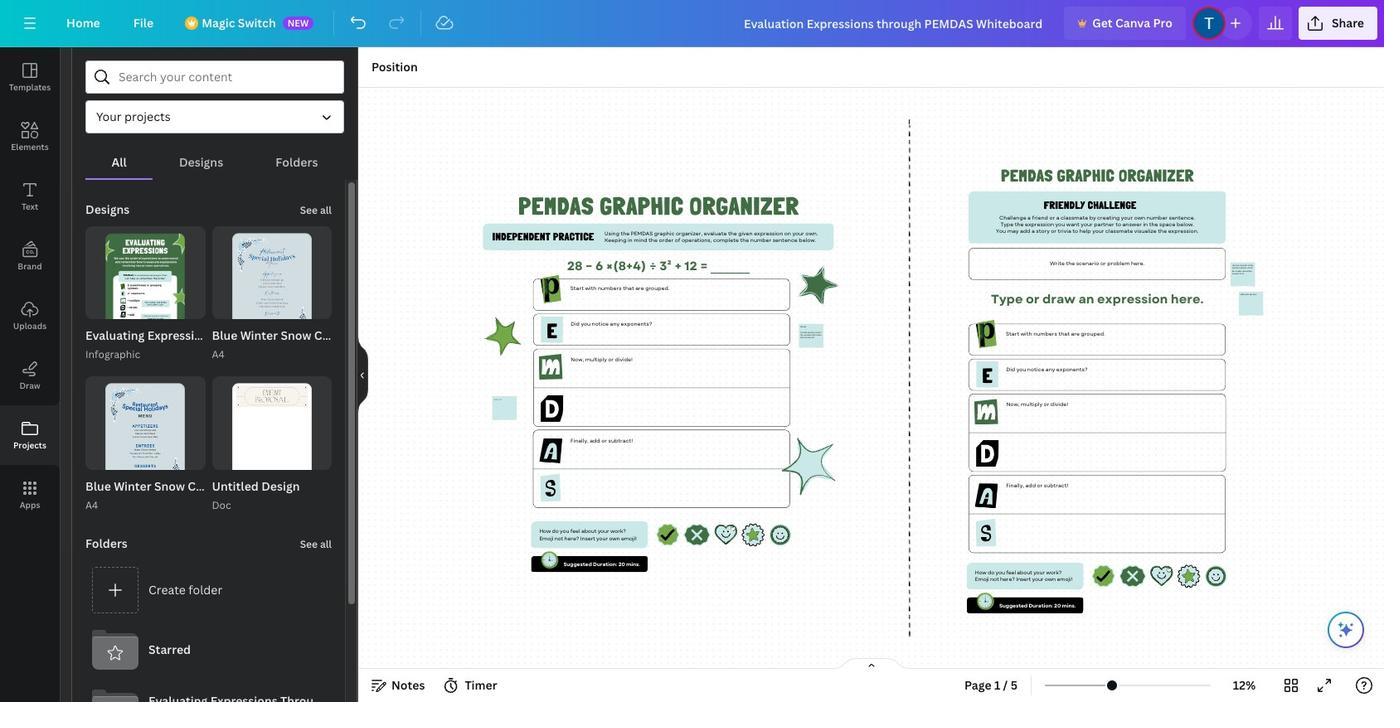 Task type: describe. For each thing, give the bounding box(es) containing it.
you inside challenge a friend or a classmate by creating your own number sentence. type the expression you want your partner to answer in the space below. you may add a story or trivia to help your classmate visualize the expression.
[[1055, 221, 1065, 228]]

1 horizontal spatial not
[[990, 576, 999, 584]]

0 vertical spatial mins.
[[626, 561, 640, 569]]

uploads
[[13, 320, 47, 332]]

0 vertical spatial did you notice any exponents?
[[570, 321, 652, 328]]

0 horizontal spatial with
[[585, 285, 596, 293]]

28
[[567, 257, 582, 275]]

0 horizontal spatial start with numbers that are grouped.
[[570, 285, 669, 293]]

1 vertical spatial add
[[590, 437, 600, 445]]

designs inside 'button'
[[179, 154, 223, 170]]

type or draw an expression here.
[[991, 290, 1204, 308]]

an
[[1078, 290, 1094, 308]]

0 horizontal spatial divide!
[[615, 356, 633, 363]]

story
[[1036, 228, 1050, 235]]

new
[[288, 17, 309, 29]]

1 vertical spatial divide!
[[1051, 401, 1068, 408]]

0 vertical spatial emoji!
[[621, 535, 637, 542]]

0 horizontal spatial how do you feel about your work? emoji not here? insert your own emoji!
[[539, 528, 637, 542]]

text
[[21, 201, 38, 212]]

using the pemdas graphic organizer, evaluate the given expression on your own. keeping in mind the order of operations, complete the number sentence below.
[[604, 230, 818, 244]]

challenge inside challenge a friend or a classmate by creating your own number sentence. type the expression you want your partner to answer in the space below. you may add a story or trivia to help your classmate visualize the expression.
[[999, 214, 1026, 221]]

0 horizontal spatial pemdas
[[518, 191, 594, 220]]

1 horizontal spatial finally,
[[1006, 482, 1024, 490]]

practice
[[553, 231, 594, 243]]

0 vertical spatial are
[[635, 285, 644, 293]]

1 vertical spatial now,
[[1006, 401, 1020, 408]]

0 vertical spatial finally, add or subtract!
[[570, 437, 633, 445]]

1 horizontal spatial how
[[975, 569, 986, 577]]

the right you
[[1015, 221, 1024, 228]]

all button
[[85, 147, 153, 178]]

the right using
[[620, 230, 629, 237]]

position
[[372, 59, 418, 75]]

/
[[1003, 678, 1008, 694]]

1 horizontal spatial subtract!
[[1044, 482, 1068, 490]]

2 horizontal spatial expression
[[1097, 290, 1168, 308]]

0 horizontal spatial insert
[[580, 535, 595, 542]]

expression inside using the pemdas graphic organizer, evaluate the given expression on your own. keeping in mind the order of operations, complete the number sentence below.
[[754, 230, 783, 237]]

0 vertical spatial numbers
[[598, 285, 621, 293]]

home link
[[53, 7, 113, 40]]

hide image
[[358, 335, 368, 415]]

independent practice
[[492, 231, 594, 243]]

1 horizontal spatial own
[[1045, 576, 1056, 584]]

1 horizontal spatial feel
[[1006, 569, 1016, 577]]

magic
[[202, 15, 235, 31]]

0 vertical spatial 20
[[618, 561, 625, 569]]

operations,
[[681, 237, 712, 244]]

timer
[[465, 678, 497, 694]]

page 1 / 5 button
[[958, 673, 1025, 699]]

2 horizontal spatial pemdas
[[1001, 166, 1053, 186]]

1 vertical spatial pemdas graphic organizer
[[518, 191, 799, 220]]

untitled
[[212, 478, 259, 494]]

all for designs
[[320, 203, 332, 217]]

file button
[[120, 7, 167, 40]]

0 horizontal spatial graphic
[[600, 191, 684, 220]]

0 horizontal spatial about
[[581, 528, 596, 536]]

see all button for designs
[[298, 193, 333, 226]]

1 vertical spatial type
[[991, 290, 1023, 308]]

0 vertical spatial notice
[[592, 321, 609, 328]]

1 vertical spatial start with numbers that are grouped.
[[1006, 330, 1105, 338]]

1 horizontal spatial notice
[[1027, 366, 1044, 373]]

partner
[[1094, 221, 1114, 228]]

1 vertical spatial mins.
[[1062, 603, 1076, 610]]

1 horizontal spatial graphic
[[1057, 166, 1115, 186]]

1 vertical spatial blue winter snow christmas menu group
[[85, 377, 280, 514]]

1 horizontal spatial suggested
[[999, 603, 1027, 610]]

christmas for the bottom blue winter snow christmas menu group
[[188, 478, 245, 494]]

0 horizontal spatial how
[[539, 528, 551, 536]]

0 horizontal spatial multiply
[[585, 356, 607, 363]]

mind
[[634, 237, 647, 244]]

notes button
[[365, 673, 432, 699]]

1 horizontal spatial work?
[[1046, 569, 1062, 577]]

get canva pro button
[[1065, 7, 1186, 40]]

1 vertical spatial multiply
[[1021, 401, 1042, 408]]

share
[[1332, 15, 1365, 31]]

+
[[674, 257, 681, 275]]

1 vertical spatial finally, add or subtract!
[[1006, 482, 1068, 490]]

graphic
[[654, 230, 674, 237]]

elements button
[[0, 107, 60, 167]]

complete
[[713, 237, 739, 244]]

in inside using the pemdas graphic organizer, evaluate the given expression on your own. keeping in mind the order of operations, complete the number sentence below.
[[628, 237, 632, 244]]

0 horizontal spatial to
[[1072, 228, 1078, 235]]

1 vertical spatial suggested duration: 20 mins.
[[999, 603, 1076, 610]]

0 vertical spatial challenge
[[1088, 199, 1137, 212]]

folders inside button
[[276, 154, 318, 170]]

Search your content search field
[[119, 61, 333, 93]]

your
[[96, 109, 122, 124]]

0 horizontal spatial exponents?
[[621, 321, 652, 328]]

0 vertical spatial e
[[547, 318, 557, 343]]

you
[[996, 228, 1006, 235]]

by
[[1089, 214, 1096, 221]]

home
[[66, 15, 100, 31]]

draw
[[1042, 290, 1076, 308]]

0 vertical spatial snow
[[281, 328, 312, 344]]

1 horizontal spatial did
[[1006, 366, 1015, 373]]

1 horizontal spatial to
[[1115, 221, 1121, 228]]

see for designs
[[300, 203, 318, 217]]

0 vertical spatial suggested
[[563, 561, 592, 569]]

type inside challenge a friend or a classmate by creating your own number sentence. type the expression you want your partner to answer in the space below. you may add a story or trivia to help your classmate visualize the expression.
[[1000, 221, 1013, 228]]

0 horizontal spatial emoji
[[539, 535, 553, 542]]

uploads button
[[0, 286, 60, 346]]

0 vertical spatial that
[[623, 285, 634, 293]]

1 vertical spatial did you notice any exponents?
[[1006, 366, 1088, 373]]

on
[[784, 230, 791, 237]]

0 horizontal spatial subtract!
[[608, 437, 633, 445]]

number inside using the pemdas graphic organizer, evaluate the given expression on your own. keeping in mind the order of operations, complete the number sentence below.
[[750, 237, 771, 244]]

starred
[[148, 642, 191, 658]]

0 horizontal spatial now, multiply or divide!
[[571, 356, 633, 363]]

help
[[1079, 228, 1091, 235]]

timer button
[[438, 673, 504, 699]]

get
[[1093, 15, 1113, 31]]

1 horizontal spatial with
[[1021, 330, 1032, 338]]

own inside challenge a friend or a classmate by creating your own number sentence. type the expression you want your partner to answer in the space below. you may add a story or trivia to help your classmate visualize the expression.
[[1134, 214, 1145, 221]]

apps
[[20, 499, 40, 511]]

1 vertical spatial blue winter snow christmas menu a4
[[85, 478, 280, 512]]

1
[[995, 678, 1001, 694]]

1 vertical spatial folders
[[85, 536, 128, 551]]

0 vertical spatial feel
[[570, 528, 580, 536]]

evaluating
[[85, 328, 145, 344]]

may
[[1007, 228, 1019, 235]]

below. inside using the pemdas graphic organizer, evaluate the given expression on your own. keeping in mind the order of operations, complete the number sentence below.
[[799, 237, 816, 244]]

1 horizontal spatial e
[[982, 363, 993, 388]]

1 vertical spatial designs
[[85, 202, 130, 217]]

magic switch
[[202, 15, 276, 31]]

1 horizontal spatial now, multiply or divide!
[[1006, 401, 1068, 408]]

×(8+4)
[[606, 257, 646, 275]]

given
[[738, 230, 753, 237]]

the right "visualize" on the top right of the page
[[1158, 228, 1167, 235]]

share button
[[1299, 7, 1378, 40]]

trivia
[[1058, 228, 1071, 235]]

here.
[[1171, 290, 1204, 308]]

1 horizontal spatial organizer
[[1119, 166, 1194, 186]]

0 horizontal spatial do
[[552, 528, 558, 536]]

1 horizontal spatial insert
[[1016, 576, 1031, 584]]

0 vertical spatial classmate
[[1061, 214, 1088, 221]]

1 horizontal spatial pemdas graphic organizer
[[1001, 166, 1194, 186]]

0 horizontal spatial own
[[609, 535, 620, 542]]

12% button
[[1218, 673, 1272, 699]]

position button
[[365, 54, 424, 80]]

pro
[[1154, 15, 1173, 31]]

1 horizontal spatial duration:
[[1029, 603, 1053, 610]]

canva assistant image
[[1336, 621, 1356, 640]]

sentence.
[[1169, 214, 1195, 221]]

1 horizontal spatial here?
[[1000, 576, 1015, 584]]

0 vertical spatial work?
[[610, 528, 626, 536]]

want
[[1066, 221, 1080, 228]]

your projects
[[96, 109, 171, 124]]

doc
[[212, 498, 231, 512]]

folder
[[189, 582, 223, 598]]

1 horizontal spatial grouped.
[[1081, 330, 1105, 338]]

0 horizontal spatial infographic
[[85, 348, 140, 362]]

0 vertical spatial blue winter snow christmas menu group
[[212, 226, 406, 364]]

0 vertical spatial blue winter snow christmas menu a4
[[212, 328, 406, 362]]

1 vertical spatial any
[[1046, 366, 1055, 373]]

1 vertical spatial exponents?
[[1056, 366, 1088, 373]]

organizer,
[[676, 230, 702, 237]]

page
[[965, 678, 992, 694]]

=
[[700, 257, 708, 275]]

12%
[[1233, 678, 1256, 694]]

1 vertical spatial are
[[1071, 330, 1080, 338]]

1 horizontal spatial do
[[988, 569, 994, 577]]

3²
[[659, 257, 672, 275]]

of
[[675, 237, 680, 244]]

all for folders
[[320, 537, 332, 551]]

main menu bar
[[0, 0, 1385, 47]]

0 vertical spatial suggested duration: 20 mins.
[[563, 561, 640, 569]]

notes
[[392, 678, 425, 694]]

create
[[148, 582, 186, 598]]

create folder button
[[85, 561, 332, 620]]

untitled design doc
[[212, 478, 300, 512]]

templates
[[9, 81, 51, 93]]

0 vertical spatial start
[[570, 285, 584, 293]]

1 vertical spatial organizer
[[690, 191, 799, 220]]

expression.
[[1168, 228, 1199, 235]]

1 horizontal spatial about
[[1017, 569, 1032, 577]]

templates button
[[0, 47, 60, 107]]

order
[[659, 237, 673, 244]]

0 vertical spatial finally,
[[570, 437, 588, 445]]

add inside challenge a friend or a classmate by creating your own number sentence. type the expression you want your partner to answer in the space below. you may add a story or trivia to help your classmate visualize the expression.
[[1020, 228, 1030, 235]]



Task type: vqa. For each thing, say whether or not it's contained in the screenshot.
TIMER
yes



Task type: locate. For each thing, give the bounding box(es) containing it.
notice down draw
[[1027, 366, 1044, 373]]

side panel tab list
[[0, 47, 60, 525]]

0 horizontal spatial did you notice any exponents?
[[570, 321, 652, 328]]

0 horizontal spatial 20
[[618, 561, 625, 569]]

exponents? down draw
[[1056, 366, 1088, 373]]

2 horizontal spatial own
[[1134, 214, 1145, 221]]

draw button
[[0, 346, 60, 406]]

the right complete
[[740, 237, 749, 244]]

how do you feel about your work? emoji not here? insert your own emoji!
[[539, 528, 637, 542], [975, 569, 1072, 584]]

0 vertical spatial any
[[610, 321, 619, 328]]

start with numbers that are grouped. down ×(8+4)
[[570, 285, 669, 293]]

expressions
[[147, 328, 215, 344]]

1 horizontal spatial multiply
[[1021, 401, 1042, 408]]

that down ×(8+4)
[[623, 285, 634, 293]]

show pages image
[[832, 658, 911, 671]]

0 horizontal spatial did
[[570, 321, 579, 328]]

get canva pro
[[1093, 15, 1173, 31]]

numbers
[[598, 285, 621, 293], [1033, 330, 1057, 338]]

answer
[[1122, 221, 1142, 228]]

a4 for the topmost blue winter snow christmas menu group
[[212, 348, 225, 362]]

a4 down expressions
[[212, 348, 225, 362]]

number left sentence
[[750, 237, 771, 244]]

0 vertical spatial about
[[581, 528, 596, 536]]

classmate down friendly
[[1061, 214, 1088, 221]]

friend
[[1032, 214, 1048, 221]]

below.
[[1177, 221, 1194, 228], [799, 237, 816, 244]]

sentence
[[772, 237, 797, 244]]

0 vertical spatial organizer
[[1119, 166, 1194, 186]]

evaluating expressions infographic group
[[85, 226, 282, 433]]

a
[[1028, 214, 1031, 221], [1056, 214, 1059, 221], [1031, 228, 1035, 235]]

below. inside challenge a friend or a classmate by creating your own number sentence. type the expression you want your partner to answer in the space below. you may add a story or trivia to help your classmate visualize the expression.
[[1177, 221, 1194, 228]]

challenge up the creating
[[1088, 199, 1137, 212]]

1 horizontal spatial winter
[[240, 328, 278, 344]]

1 vertical spatial infographic
[[85, 348, 140, 362]]

using
[[604, 230, 619, 237]]

0 horizontal spatial not
[[554, 535, 563, 542]]

design
[[261, 478, 300, 494]]

not
[[554, 535, 563, 542], [990, 576, 999, 584]]

text button
[[0, 167, 60, 226]]

expression left "trivia"
[[1025, 221, 1054, 228]]

any down ×(8+4)
[[610, 321, 619, 328]]

in inside challenge a friend or a classmate by creating your own number sentence. type the expression you want your partner to answer in the space below. you may add a story or trivia to help your classmate visualize the expression.
[[1143, 221, 1148, 228]]

1 horizontal spatial did you notice any exponents?
[[1006, 366, 1088, 373]]

1 vertical spatial christmas
[[188, 478, 245, 494]]

visualize
[[1134, 228, 1157, 235]]

12
[[684, 257, 697, 275]]

finally, add or subtract!
[[570, 437, 633, 445], [1006, 482, 1068, 490]]

number inside challenge a friend or a classmate by creating your own number sentence. type the expression you want your partner to answer in the space below. you may add a story or trivia to help your classmate visualize the expression.
[[1147, 214, 1168, 221]]

now,
[[571, 356, 584, 363], [1006, 401, 1020, 408]]

finally,
[[570, 437, 588, 445], [1006, 482, 1024, 490]]

blue for the bottom blue winter snow christmas menu group
[[85, 478, 111, 494]]

0 vertical spatial did
[[570, 321, 579, 328]]

menu for the bottom blue winter snow christmas menu group
[[248, 478, 280, 494]]

winter
[[240, 328, 278, 344], [114, 478, 151, 494]]

graphic up mind
[[600, 191, 684, 220]]

pemdas graphic organizer up graphic
[[518, 191, 799, 220]]

are down an
[[1071, 330, 1080, 338]]

blue winter snow christmas menu group
[[212, 226, 406, 364], [85, 377, 280, 514]]

pemdas up friend
[[1001, 166, 1053, 186]]

designs down "select ownership filter" button
[[179, 154, 223, 170]]

Select ownership filter button
[[85, 100, 344, 134]]

designs button
[[153, 147, 249, 178]]

to left help
[[1072, 228, 1078, 235]]

infographic down "evaluating"
[[85, 348, 140, 362]]

menu for the topmost blue winter snow christmas menu group
[[374, 328, 406, 344]]

in left mind
[[628, 237, 632, 244]]

pemdas inside using the pemdas graphic organizer, evaluate the given expression on your own. keeping in mind the order of operations, complete the number sentence below.
[[631, 230, 653, 237]]

5
[[1011, 678, 1018, 694]]

did you notice any exponents? down 6
[[570, 321, 652, 328]]

type left draw
[[991, 290, 1023, 308]]

work?
[[610, 528, 626, 536], [1046, 569, 1062, 577]]

organizer
[[1119, 166, 1194, 186], [690, 191, 799, 220]]

exponents?
[[621, 321, 652, 328], [1056, 366, 1088, 373]]

0 horizontal spatial suggested duration: 20 mins.
[[563, 561, 640, 569]]

now, multiply or divide!
[[571, 356, 633, 363], [1006, 401, 1068, 408]]

brand
[[18, 260, 42, 272]]

1 see from the top
[[300, 203, 318, 217]]

see all
[[300, 203, 332, 217], [300, 537, 332, 551]]

start with numbers that are grouped.
[[570, 285, 669, 293], [1006, 330, 1105, 338]]

graphic up friendly challenge
[[1057, 166, 1115, 186]]

0 vertical spatial subtract!
[[608, 437, 633, 445]]

a4 right apps
[[85, 498, 98, 512]]

own.
[[805, 230, 818, 237]]

starred button
[[85, 620, 332, 680]]

evaluating expressions infographic infographic
[[85, 328, 282, 362]]

0 vertical spatial a4
[[212, 348, 225, 362]]

0 vertical spatial not
[[554, 535, 563, 542]]

start
[[570, 285, 584, 293], [1006, 330, 1019, 338]]

pemdas left graphic
[[631, 230, 653, 237]]

1 horizontal spatial 20
[[1054, 603, 1061, 610]]

evaluate
[[704, 230, 727, 237]]

untitled design group
[[212, 377, 332, 514]]

designs down all button
[[85, 202, 130, 217]]

independent
[[492, 231, 550, 243]]

a4
[[212, 348, 225, 362], [85, 498, 98, 512]]

0 vertical spatial emoji
[[539, 535, 553, 542]]

1 vertical spatial emoji
[[975, 576, 989, 584]]

1 vertical spatial menu
[[248, 478, 280, 494]]

0 vertical spatial here?
[[564, 535, 579, 542]]

0 horizontal spatial in
[[628, 237, 632, 244]]

1 vertical spatial numbers
[[1033, 330, 1057, 338]]

−
[[585, 257, 592, 275]]

type left friend
[[1000, 221, 1013, 228]]

apps button
[[0, 465, 60, 525]]

below. right on
[[799, 237, 816, 244]]

a left friend
[[1028, 214, 1031, 221]]

0 vertical spatial grouped.
[[645, 285, 669, 293]]

challenge up may
[[999, 214, 1026, 221]]

0 horizontal spatial menu
[[248, 478, 280, 494]]

1 vertical spatial that
[[1058, 330, 1070, 338]]

start with numbers that are grouped. down draw
[[1006, 330, 1105, 338]]

with down −
[[585, 285, 596, 293]]

the left space
[[1149, 221, 1158, 228]]

expression left on
[[754, 230, 783, 237]]

are down 28 − 6 ×(8+4) ÷ 3² + 12 =
[[635, 285, 644, 293]]

1 vertical spatial challenge
[[999, 214, 1026, 221]]

grouped. down ÷
[[645, 285, 669, 293]]

file
[[133, 15, 154, 31]]

28 − 6 ×(8+4) ÷ 3² + 12 =
[[567, 257, 708, 275]]

0 vertical spatial how
[[539, 528, 551, 536]]

any down draw
[[1046, 366, 1055, 373]]

did you notice any exponents? down draw
[[1006, 366, 1088, 373]]

suggested
[[563, 561, 592, 569], [999, 603, 1027, 610]]

projects
[[125, 109, 171, 124]]

do
[[552, 528, 558, 536], [988, 569, 994, 577]]

0 vertical spatial number
[[1147, 214, 1168, 221]]

projects
[[13, 440, 46, 451]]

pemdas up independent practice
[[518, 191, 594, 220]]

0 vertical spatial start with numbers that are grouped.
[[570, 285, 669, 293]]

1 vertical spatial suggested
[[999, 603, 1027, 610]]

challenge
[[1088, 199, 1137, 212], [999, 214, 1026, 221]]

see all for folders
[[300, 537, 332, 551]]

1 horizontal spatial numbers
[[1033, 330, 1057, 338]]

folders button
[[249, 147, 344, 178]]

0 horizontal spatial are
[[635, 285, 644, 293]]

christmas for the topmost blue winter snow christmas menu group
[[314, 328, 372, 344]]

classmate down the creating
[[1105, 228, 1133, 235]]

notice down 6
[[592, 321, 609, 328]]

here?
[[564, 535, 579, 542], [1000, 576, 1015, 584]]

winter for the bottom blue winter snow christmas menu group
[[114, 478, 151, 494]]

did
[[570, 321, 579, 328], [1006, 366, 1015, 373]]

1 vertical spatial 20
[[1054, 603, 1061, 610]]

1 vertical spatial how
[[975, 569, 986, 577]]

friendly
[[1044, 199, 1085, 212]]

organizer up given
[[690, 191, 799, 220]]

snow left untitled
[[154, 478, 185, 494]]

see all button for folders
[[298, 527, 333, 561]]

1 horizontal spatial classmate
[[1105, 228, 1133, 235]]

2 see from the top
[[300, 537, 318, 551]]

christmas
[[314, 328, 372, 344], [188, 478, 245, 494]]

0 horizontal spatial that
[[623, 285, 634, 293]]

graphic
[[1057, 166, 1115, 186], [600, 191, 684, 220]]

a left story
[[1031, 228, 1035, 235]]

snow left "hide" 'image'
[[281, 328, 312, 344]]

0 vertical spatial expression
[[1025, 221, 1054, 228]]

space
[[1159, 221, 1175, 228]]

0 vertical spatial designs
[[179, 154, 223, 170]]

1 horizontal spatial a
[[1031, 228, 1035, 235]]

20
[[618, 561, 625, 569], [1054, 603, 1061, 610]]

0 horizontal spatial blue
[[85, 478, 111, 494]]

number
[[1147, 214, 1168, 221], [750, 237, 771, 244]]

0 horizontal spatial now,
[[571, 356, 584, 363]]

you
[[1055, 221, 1065, 228], [581, 321, 590, 328], [1016, 366, 1026, 373], [560, 528, 569, 536], [996, 569, 1005, 577]]

to
[[1115, 221, 1121, 228], [1072, 228, 1078, 235]]

a down friendly
[[1056, 214, 1059, 221]]

1 vertical spatial emoji!
[[1057, 576, 1072, 584]]

all
[[112, 154, 127, 170]]

1 horizontal spatial menu
[[374, 328, 406, 344]]

group
[[85, 226, 205, 433], [212, 226, 332, 346], [85, 377, 205, 497], [212, 377, 332, 497]]

2 all from the top
[[320, 537, 332, 551]]

1 horizontal spatial start with numbers that are grouped.
[[1006, 330, 1105, 338]]

1 vertical spatial classmate
[[1105, 228, 1133, 235]]

1 all from the top
[[320, 203, 332, 217]]

number up "visualize" on the top right of the page
[[1147, 214, 1168, 221]]

2 horizontal spatial a
[[1056, 214, 1059, 221]]

your inside using the pemdas graphic organizer, evaluate the given expression on your own. keeping in mind the order of operations, complete the number sentence below.
[[792, 230, 804, 237]]

in right answer at right top
[[1143, 221, 1148, 228]]

0 vertical spatial blue
[[212, 328, 238, 344]]

0 horizontal spatial a
[[1028, 214, 1031, 221]]

exponents? down 28 − 6 ×(8+4) ÷ 3² + 12 =
[[621, 321, 652, 328]]

organizer up sentence.
[[1119, 166, 1194, 186]]

page 1 / 5
[[965, 678, 1018, 694]]

0 horizontal spatial work?
[[610, 528, 626, 536]]

1 vertical spatial work?
[[1046, 569, 1062, 577]]

1 horizontal spatial expression
[[1025, 221, 1054, 228]]

1 vertical spatial start
[[1006, 330, 1019, 338]]

pemdas graphic organizer up friendly challenge
[[1001, 166, 1194, 186]]

see for folders
[[300, 537, 318, 551]]

see all for designs
[[300, 203, 332, 217]]

creating
[[1097, 214, 1120, 221]]

see all button down folders button
[[298, 193, 333, 226]]

1 vertical spatial about
[[1017, 569, 1032, 577]]

switch
[[238, 15, 276, 31]]

how
[[539, 528, 551, 536], [975, 569, 986, 577]]

canva
[[1116, 15, 1151, 31]]

0 vertical spatial infographic
[[217, 328, 282, 344]]

friendly challenge
[[1044, 199, 1137, 212]]

snow
[[281, 328, 312, 344], [154, 478, 185, 494]]

did you notice any exponents?
[[570, 321, 652, 328], [1006, 366, 1088, 373]]

expression right an
[[1097, 290, 1168, 308]]

2 see all from the top
[[300, 537, 332, 551]]

all
[[320, 203, 332, 217], [320, 537, 332, 551]]

1 see all from the top
[[300, 203, 332, 217]]

1 horizontal spatial finally, add or subtract!
[[1006, 482, 1068, 490]]

numbers down 6
[[598, 285, 621, 293]]

a4 for the bottom blue winter snow christmas menu group
[[85, 498, 98, 512]]

the left given
[[728, 230, 737, 237]]

projects button
[[0, 406, 60, 465]]

1 vertical spatial all
[[320, 537, 332, 551]]

0 vertical spatial below.
[[1177, 221, 1194, 228]]

1 vertical spatial number
[[750, 237, 771, 244]]

expression inside challenge a friend or a classmate by creating your own number sentence. type the expression you want your partner to answer in the space below. you may add a story or trivia to help your classmate visualize the expression.
[[1025, 221, 1054, 228]]

1 horizontal spatial emoji
[[975, 576, 989, 584]]

1 horizontal spatial that
[[1058, 330, 1070, 338]]

Design title text field
[[731, 7, 1058, 40]]

below. right space
[[1177, 221, 1194, 228]]

the right mind
[[648, 237, 657, 244]]

keeping
[[604, 237, 626, 244]]

0 horizontal spatial here?
[[564, 535, 579, 542]]

see all button down design
[[298, 527, 333, 561]]

that down draw
[[1058, 330, 1070, 338]]

numbers down draw
[[1033, 330, 1057, 338]]

1 horizontal spatial a4
[[212, 348, 225, 362]]

0 vertical spatial duration:
[[593, 561, 617, 569]]

1 vertical spatial snow
[[154, 478, 185, 494]]

1 horizontal spatial are
[[1071, 330, 1080, 338]]

see
[[300, 203, 318, 217], [300, 537, 318, 551]]

to left answer at right top
[[1115, 221, 1121, 228]]

0 vertical spatial christmas
[[314, 328, 372, 344]]

or
[[1049, 214, 1055, 221], [1051, 228, 1056, 235], [1026, 290, 1039, 308], [608, 356, 614, 363], [1044, 401, 1049, 408], [601, 437, 607, 445], [1037, 482, 1043, 490]]

2 see all button from the top
[[298, 527, 333, 561]]

1 horizontal spatial below.
[[1177, 221, 1194, 228]]

infographic right expressions
[[217, 328, 282, 344]]

1 vertical spatial e
[[982, 363, 993, 388]]

0 vertical spatial see all button
[[298, 193, 333, 226]]

1 see all button from the top
[[298, 193, 333, 226]]

0 horizontal spatial duration:
[[593, 561, 617, 569]]

with down type or draw an expression here.
[[1021, 330, 1032, 338]]

grouped. down type or draw an expression here.
[[1081, 330, 1105, 338]]

winter for the topmost blue winter snow christmas menu group
[[240, 328, 278, 344]]

0 horizontal spatial challenge
[[999, 214, 1026, 221]]

notice
[[592, 321, 609, 328], [1027, 366, 1044, 373]]

elements
[[11, 141, 49, 153]]

1 horizontal spatial challenge
[[1088, 199, 1137, 212]]

draw
[[19, 380, 40, 392]]

e
[[547, 318, 557, 343], [982, 363, 993, 388]]

0 horizontal spatial below.
[[799, 237, 816, 244]]

blue for the topmost blue winter snow christmas menu group
[[212, 328, 238, 344]]



